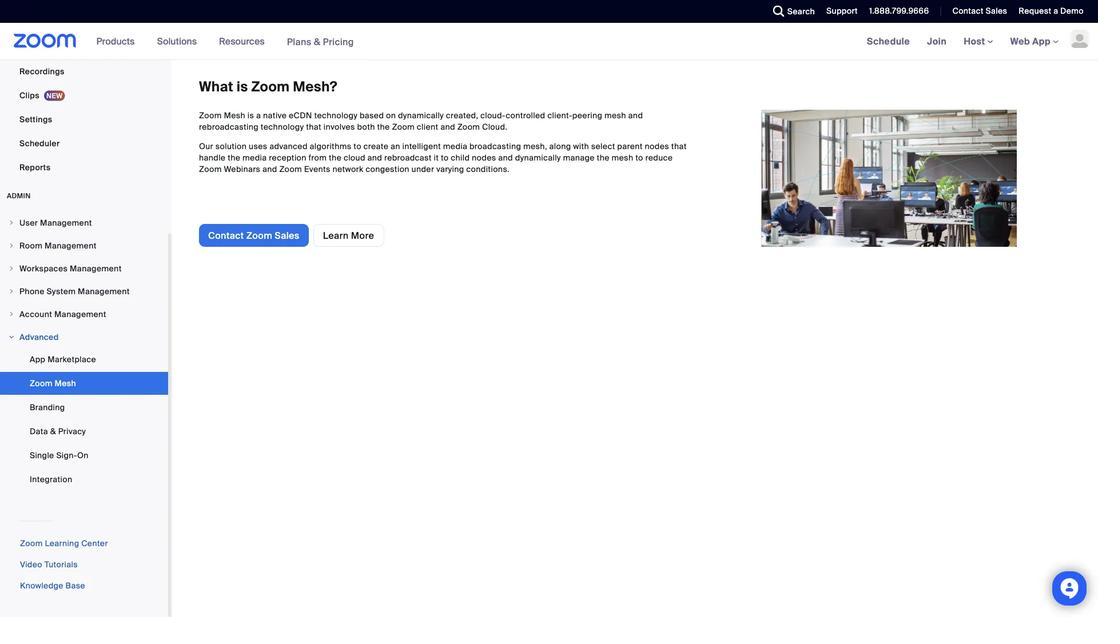 Task type: describe. For each thing, give the bounding box(es) containing it.
search button
[[765, 0, 818, 23]]

client
[[417, 122, 439, 132]]

knowledge
[[20, 581, 63, 592]]

both
[[357, 122, 375, 132]]

advanced menu
[[0, 348, 168, 493]]

along
[[550, 141, 571, 152]]

uses
[[249, 141, 267, 152]]

and down reception
[[263, 164, 277, 174]]

request
[[1019, 6, 1052, 16]]

banner containing products
[[0, 23, 1098, 60]]

mesh?
[[293, 78, 337, 96]]

contact zoom sales
[[208, 230, 300, 242]]

on
[[386, 110, 396, 121]]

app inside app marketplace "link"
[[30, 354, 45, 365]]

on
[[77, 451, 89, 461]]

app marketplace link
[[0, 348, 168, 371]]

video tutorials link
[[20, 560, 78, 571]]

resources button
[[219, 23, 270, 59]]

join
[[927, 35, 947, 47]]

personal menu menu
[[0, 0, 168, 180]]

1.888.799.9666
[[869, 6, 929, 16]]

right image inside advanced menu item
[[8, 334, 15, 341]]

our solution uses advanced algorithms to create an intelligent media broadcasting mesh, along with select parent nodes that handle the media reception from the cloud and rebroadcast it to child nodes and dynamically manage the mesh to reduce zoom webinars and zoom events network congestion under varying conditions.
[[199, 141, 687, 174]]

zoom inside advanced "menu"
[[30, 378, 52, 389]]

mesh,
[[523, 141, 547, 152]]

branding
[[30, 402, 65, 413]]

schedule
[[867, 35, 910, 47]]

meetings navigation
[[859, 23, 1098, 60]]

management for user management
[[40, 218, 92, 228]]

& for plans
[[314, 36, 321, 48]]

host button
[[964, 35, 993, 47]]

the down select
[[597, 152, 610, 163]]

schedule link
[[859, 23, 919, 59]]

2 horizontal spatial to
[[636, 152, 643, 163]]

from
[[309, 152, 327, 163]]

integration link
[[0, 469, 168, 491]]

what is zoom mesh?
[[199, 78, 337, 96]]

reduce
[[646, 152, 673, 163]]

learn
[[323, 230, 349, 242]]

tutorials
[[44, 560, 78, 571]]

broadcasting
[[470, 141, 521, 152]]

webinars
[[224, 164, 260, 174]]

mesh inside zoom mesh is a native ecdn technology based on dynamically created, cloud-controlled client-peering mesh and rebroadcasting technology that involves both the zoom client and zoom cloud.
[[605, 110, 626, 121]]

solutions
[[157, 35, 197, 47]]

demo
[[1061, 6, 1084, 16]]

profile picture image
[[1071, 30, 1089, 48]]

created,
[[446, 110, 478, 121]]

intelligent
[[402, 141, 441, 152]]

network
[[333, 164, 364, 174]]

advanced
[[19, 332, 59, 343]]

single sign-on link
[[0, 444, 168, 467]]

solutions button
[[157, 23, 202, 59]]

0 horizontal spatial to
[[354, 141, 361, 152]]

right image for phone
[[8, 288, 15, 295]]

search
[[788, 6, 815, 17]]

product information navigation
[[88, 23, 363, 60]]

conditions.
[[466, 164, 510, 174]]

single
[[30, 451, 54, 461]]

support
[[827, 6, 858, 16]]

the down algorithms
[[329, 152, 342, 163]]

client-
[[548, 110, 572, 121]]

phone system management menu item
[[0, 281, 168, 303]]

select
[[591, 141, 615, 152]]

scheduler link
[[0, 132, 168, 155]]

an
[[391, 141, 400, 152]]

0 horizontal spatial media
[[243, 152, 267, 163]]

reception
[[269, 152, 307, 163]]

cloud.
[[482, 122, 508, 132]]

zoom mesh link
[[0, 372, 168, 395]]

room
[[19, 241, 43, 251]]

zoom learning center link
[[20, 539, 108, 549]]

app marketplace
[[30, 354, 96, 365]]

0 vertical spatial sales
[[986, 6, 1008, 16]]

reports link
[[0, 156, 168, 179]]

more
[[351, 230, 374, 242]]

base
[[66, 581, 85, 592]]

sales inside contact zoom sales link
[[275, 230, 300, 242]]

native
[[263, 110, 287, 121]]

products button
[[96, 23, 140, 59]]

room management menu item
[[0, 235, 168, 257]]

is inside zoom mesh is a native ecdn technology based on dynamically created, cloud-controlled client-peering mesh and rebroadcasting technology that involves both the zoom client and zoom cloud.
[[248, 110, 254, 121]]

admin
[[7, 192, 31, 201]]

and down the created,
[[441, 122, 455, 132]]

user management menu item
[[0, 212, 168, 234]]

branding link
[[0, 396, 168, 419]]

right image for workspaces management
[[8, 265, 15, 272]]

0 vertical spatial a
[[1054, 6, 1059, 16]]

settings
[[19, 114, 52, 125]]

1 horizontal spatial technology
[[314, 110, 358, 121]]

recordings link
[[0, 60, 168, 83]]

data & privacy link
[[0, 420, 168, 443]]

knowledge base link
[[20, 581, 85, 592]]

rebroadcast
[[384, 152, 432, 163]]

reports
[[19, 162, 51, 173]]

algorithms
[[310, 141, 352, 152]]

management for room management
[[45, 241, 97, 251]]

dynamically inside the our solution uses advanced algorithms to create an intelligent media broadcasting mesh, along with select parent nodes that handle the media reception from the cloud and rebroadcast it to child nodes and dynamically manage the mesh to reduce zoom webinars and zoom events network congestion under varying conditions.
[[515, 152, 561, 163]]

center
[[81, 539, 108, 549]]

cloud
[[344, 152, 365, 163]]

request a demo
[[1019, 6, 1084, 16]]



Task type: locate. For each thing, give the bounding box(es) containing it.
knowledge base
[[20, 581, 85, 592]]

0 horizontal spatial contact
[[208, 230, 244, 242]]

right image left user on the top of page
[[8, 220, 15, 227]]

data
[[30, 426, 48, 437]]

1 vertical spatial mesh
[[55, 378, 76, 389]]

0 horizontal spatial that
[[306, 122, 322, 132]]

plans
[[287, 36, 312, 48]]

1 horizontal spatial nodes
[[645, 141, 669, 152]]

mesh down app marketplace
[[55, 378, 76, 389]]

1 horizontal spatial media
[[443, 141, 468, 152]]

that down ecdn
[[306, 122, 322, 132]]

1 vertical spatial nodes
[[472, 152, 496, 163]]

the down solution
[[228, 152, 240, 163]]

user management
[[19, 218, 92, 228]]

management down phone system management menu item
[[54, 309, 106, 320]]

host
[[964, 35, 988, 47]]

mesh down the parent
[[612, 152, 634, 163]]

1 vertical spatial contact
[[208, 230, 244, 242]]

workspaces management menu item
[[0, 258, 168, 280]]

and down create on the top of page
[[368, 152, 382, 163]]

and
[[628, 110, 643, 121], [441, 122, 455, 132], [368, 152, 382, 163], [498, 152, 513, 163], [263, 164, 277, 174]]

0 vertical spatial is
[[237, 78, 248, 96]]

1 horizontal spatial &
[[314, 36, 321, 48]]

under
[[412, 164, 434, 174]]

1 vertical spatial a
[[256, 110, 261, 121]]

right image inside phone system management menu item
[[8, 288, 15, 295]]

a left demo in the top right of the page
[[1054, 6, 1059, 16]]

workspaces
[[19, 263, 68, 274]]

right image inside workspaces management 'menu item'
[[8, 265, 15, 272]]

0 vertical spatial &
[[314, 36, 321, 48]]

web app
[[1011, 35, 1051, 47]]

resources
[[219, 35, 265, 47]]

what
[[199, 78, 233, 96]]

management inside the user management menu item
[[40, 218, 92, 228]]

account management
[[19, 309, 106, 320]]

contact sales
[[953, 6, 1008, 16]]

that
[[306, 122, 322, 132], [671, 141, 687, 152]]

that up "reduce"
[[671, 141, 687, 152]]

1 right image from the top
[[8, 288, 15, 295]]

right image inside the user management menu item
[[8, 220, 15, 227]]

management inside phone system management menu item
[[78, 286, 130, 297]]

ecdn
[[289, 110, 312, 121]]

is
[[237, 78, 248, 96], [248, 110, 254, 121]]

right image for room management
[[8, 243, 15, 249]]

phone
[[19, 286, 44, 297]]

zoom logo image
[[14, 34, 76, 48]]

privacy
[[58, 426, 86, 437]]

right image for user management
[[8, 220, 15, 227]]

nodes up "reduce"
[[645, 141, 669, 152]]

right image left the phone
[[8, 288, 15, 295]]

dynamically inside zoom mesh is a native ecdn technology based on dynamically created, cloud-controlled client-peering mesh and rebroadcasting technology that involves both the zoom client and zoom cloud.
[[398, 110, 444, 121]]

0 vertical spatial mesh
[[605, 110, 626, 121]]

zoom learning center
[[20, 539, 108, 549]]

& inside product information navigation
[[314, 36, 321, 48]]

0 horizontal spatial sales
[[275, 230, 300, 242]]

cloud-
[[481, 110, 506, 121]]

0 vertical spatial media
[[443, 141, 468, 152]]

1 right image from the top
[[8, 220, 15, 227]]

app
[[1033, 35, 1051, 47], [30, 354, 45, 365]]

& right plans
[[314, 36, 321, 48]]

that inside the our solution uses advanced algorithms to create an intelligent media broadcasting mesh, along with select parent nodes that handle the media reception from the cloud and rebroadcast it to child nodes and dynamically manage the mesh to reduce zoom webinars and zoom events network congestion under varying conditions.
[[671, 141, 687, 152]]

1 vertical spatial sales
[[275, 230, 300, 242]]

banner
[[0, 23, 1098, 60]]

management inside room management menu item
[[45, 241, 97, 251]]

right image inside room management menu item
[[8, 243, 15, 249]]

1 horizontal spatial to
[[441, 152, 449, 163]]

0 vertical spatial dynamically
[[398, 110, 444, 121]]

1 vertical spatial &
[[50, 426, 56, 437]]

parent
[[617, 141, 643, 152]]

0 vertical spatial technology
[[314, 110, 358, 121]]

nodes up conditions.
[[472, 152, 496, 163]]

mesh up 'rebroadcasting' at the top
[[224, 110, 245, 121]]

and up the parent
[[628, 110, 643, 121]]

events
[[304, 164, 330, 174]]

to down the parent
[[636, 152, 643, 163]]

contact
[[953, 6, 984, 16], [208, 230, 244, 242]]

plans & pricing
[[287, 36, 354, 48]]

sales left the learn
[[275, 230, 300, 242]]

1 horizontal spatial contact
[[953, 6, 984, 16]]

dynamically up the client
[[398, 110, 444, 121]]

media up child
[[443, 141, 468, 152]]

1 vertical spatial right image
[[8, 243, 15, 249]]

a left native
[[256, 110, 261, 121]]

mesh right peering
[[605, 110, 626, 121]]

pricing
[[323, 36, 354, 48]]

right image inside the account management menu item
[[8, 311, 15, 318]]

the inside zoom mesh is a native ecdn technology based on dynamically created, cloud-controlled client-peering mesh and rebroadcasting technology that involves both the zoom client and zoom cloud.
[[377, 122, 390, 132]]

learning
[[45, 539, 79, 549]]

is right the what
[[237, 78, 248, 96]]

management inside the account management menu item
[[54, 309, 106, 320]]

1 horizontal spatial app
[[1033, 35, 1051, 47]]

room management
[[19, 241, 97, 251]]

3 right image from the top
[[8, 334, 15, 341]]

web
[[1011, 35, 1030, 47]]

marketplace
[[48, 354, 96, 365]]

integration
[[30, 475, 72, 485]]

1 vertical spatial media
[[243, 152, 267, 163]]

varying
[[437, 164, 464, 174]]

solution
[[216, 141, 247, 152]]

0 vertical spatial right image
[[8, 288, 15, 295]]

the down on
[[377, 122, 390, 132]]

0 vertical spatial right image
[[8, 220, 15, 227]]

& for data
[[50, 426, 56, 437]]

that inside zoom mesh is a native ecdn technology based on dynamically created, cloud-controlled client-peering mesh and rebroadcasting technology that involves both the zoom client and zoom cloud.
[[306, 122, 322, 132]]

sales up host dropdown button
[[986, 6, 1008, 16]]

admin menu menu
[[0, 212, 168, 494]]

1 horizontal spatial a
[[1054, 6, 1059, 16]]

scheduler
[[19, 138, 60, 149]]

to right it
[[441, 152, 449, 163]]

management down room management menu item
[[70, 263, 122, 274]]

0 vertical spatial contact
[[953, 6, 984, 16]]

products
[[96, 35, 135, 47]]

1 horizontal spatial sales
[[986, 6, 1008, 16]]

0 horizontal spatial app
[[30, 354, 45, 365]]

advanced menu item
[[0, 327, 168, 348]]

user
[[19, 218, 38, 228]]

dynamically down mesh,
[[515, 152, 561, 163]]

1.888.799.9666 button
[[861, 0, 932, 23], [869, 6, 929, 16]]

app down the advanced
[[30, 354, 45, 365]]

0 horizontal spatial mesh
[[55, 378, 76, 389]]

technology down native
[[261, 122, 304, 132]]

is left native
[[248, 110, 254, 121]]

to up cloud
[[354, 141, 361, 152]]

learn more
[[323, 230, 374, 242]]

mesh for zoom mesh is a native ecdn technology based on dynamically created, cloud-controlled client-peering mesh and rebroadcasting technology that involves both the zoom client and zoom cloud.
[[224, 110, 245, 121]]

advanced
[[270, 141, 308, 152]]

2 vertical spatial right image
[[8, 265, 15, 272]]

2 right image from the top
[[8, 311, 15, 318]]

mesh inside advanced "menu"
[[55, 378, 76, 389]]

0 horizontal spatial nodes
[[472, 152, 496, 163]]

management
[[40, 218, 92, 228], [45, 241, 97, 251], [70, 263, 122, 274], [78, 286, 130, 297], [54, 309, 106, 320]]

1 vertical spatial that
[[671, 141, 687, 152]]

1 horizontal spatial dynamically
[[515, 152, 561, 163]]

right image left room
[[8, 243, 15, 249]]

peering
[[572, 110, 603, 121]]

right image
[[8, 220, 15, 227], [8, 243, 15, 249], [8, 265, 15, 272]]

3 right image from the top
[[8, 265, 15, 272]]

management up workspaces management
[[45, 241, 97, 251]]

mesh inside the our solution uses advanced algorithms to create an intelligent media broadcasting mesh, along with select parent nodes that handle the media reception from the cloud and rebroadcast it to child nodes and dynamically manage the mesh to reduce zoom webinars and zoom events network congestion under varying conditions.
[[612, 152, 634, 163]]

management down workspaces management 'menu item'
[[78, 286, 130, 297]]

join link
[[919, 23, 955, 59]]

zoom mesh
[[30, 378, 76, 389]]

and down the broadcasting
[[498, 152, 513, 163]]

0 horizontal spatial dynamically
[[398, 110, 444, 121]]

video
[[20, 560, 42, 571]]

mesh inside zoom mesh is a native ecdn technology based on dynamically created, cloud-controlled client-peering mesh and rebroadcasting technology that involves both the zoom client and zoom cloud.
[[224, 110, 245, 121]]

clips
[[19, 90, 39, 101]]

video tutorials
[[20, 560, 78, 571]]

right image for account
[[8, 311, 15, 318]]

learn more link
[[313, 224, 384, 247]]

contact for contact zoom sales
[[208, 230, 244, 242]]

0 vertical spatial nodes
[[645, 141, 669, 152]]

0 horizontal spatial &
[[50, 426, 56, 437]]

account management menu item
[[0, 304, 168, 326]]

right image
[[8, 288, 15, 295], [8, 311, 15, 318], [8, 334, 15, 341]]

single sign-on
[[30, 451, 89, 461]]

& inside 'link'
[[50, 426, 56, 437]]

dynamically
[[398, 110, 444, 121], [515, 152, 561, 163]]

mesh
[[605, 110, 626, 121], [612, 152, 634, 163]]

0 vertical spatial that
[[306, 122, 322, 132]]

0 horizontal spatial technology
[[261, 122, 304, 132]]

child
[[451, 152, 470, 163]]

1 vertical spatial dynamically
[[515, 152, 561, 163]]

controlled
[[506, 110, 545, 121]]

&
[[314, 36, 321, 48], [50, 426, 56, 437]]

& right data
[[50, 426, 56, 437]]

clips link
[[0, 84, 168, 107]]

zoom mesh is a native ecdn technology based on dynamically created, cloud-controlled client-peering mesh and rebroadcasting technology that involves both the zoom client and zoom cloud.
[[199, 110, 643, 132]]

based
[[360, 110, 384, 121]]

workspaces management
[[19, 263, 122, 274]]

management for workspaces management
[[70, 263, 122, 274]]

1 vertical spatial mesh
[[612, 152, 634, 163]]

to
[[354, 141, 361, 152], [441, 152, 449, 163], [636, 152, 643, 163]]

2 right image from the top
[[8, 243, 15, 249]]

right image left the advanced
[[8, 334, 15, 341]]

1.888.799.9666 button up schedule
[[861, 0, 932, 23]]

nodes
[[645, 141, 669, 152], [472, 152, 496, 163]]

1 vertical spatial technology
[[261, 122, 304, 132]]

1 horizontal spatial mesh
[[224, 110, 245, 121]]

technology up involves
[[314, 110, 358, 121]]

with
[[573, 141, 589, 152]]

contact zoom sales link
[[199, 224, 309, 247]]

mesh for zoom mesh
[[55, 378, 76, 389]]

management for account management
[[54, 309, 106, 320]]

contact for contact sales
[[953, 6, 984, 16]]

management up room management
[[40, 218, 92, 228]]

1 vertical spatial is
[[248, 110, 254, 121]]

0 horizontal spatial a
[[256, 110, 261, 121]]

web app button
[[1011, 35, 1059, 47]]

2 vertical spatial right image
[[8, 334, 15, 341]]

1.888.799.9666 button up schedule link
[[869, 6, 929, 16]]

right image left account
[[8, 311, 15, 318]]

sales
[[986, 6, 1008, 16], [275, 230, 300, 242]]

1 vertical spatial app
[[30, 354, 45, 365]]

0 vertical spatial app
[[1033, 35, 1051, 47]]

rebroadcasting
[[199, 122, 259, 132]]

0 vertical spatial mesh
[[224, 110, 245, 121]]

management inside workspaces management 'menu item'
[[70, 263, 122, 274]]

app right web
[[1033, 35, 1051, 47]]

1 horizontal spatial that
[[671, 141, 687, 152]]

right image left "workspaces"
[[8, 265, 15, 272]]

technology
[[314, 110, 358, 121], [261, 122, 304, 132]]

sign-
[[56, 451, 77, 461]]

settings link
[[0, 108, 168, 131]]

a inside zoom mesh is a native ecdn technology based on dynamically created, cloud-controlled client-peering mesh and rebroadcasting technology that involves both the zoom client and zoom cloud.
[[256, 110, 261, 121]]

1 vertical spatial right image
[[8, 311, 15, 318]]

account
[[19, 309, 52, 320]]

app inside meetings navigation
[[1033, 35, 1051, 47]]

mesh
[[224, 110, 245, 121], [55, 378, 76, 389]]

media down uses
[[243, 152, 267, 163]]



Task type: vqa. For each thing, say whether or not it's contained in the screenshot.
select
yes



